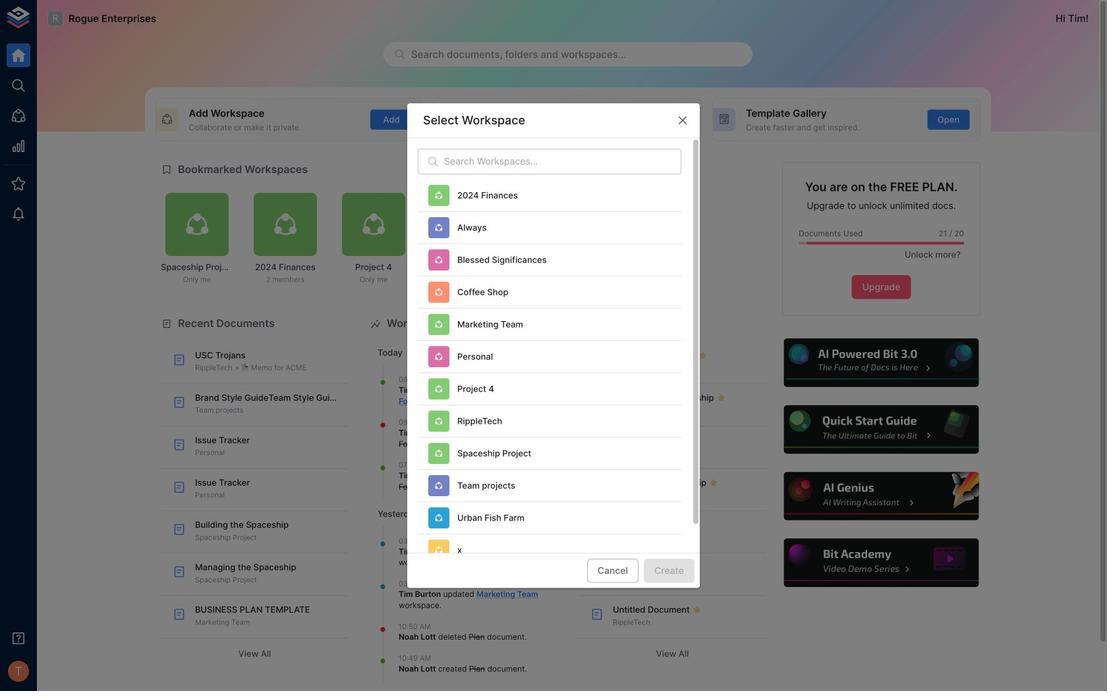 Task type: describe. For each thing, give the bounding box(es) containing it.
1 help image from the top
[[782, 337, 981, 390]]

2 help image from the top
[[782, 404, 981, 456]]



Task type: locate. For each thing, give the bounding box(es) containing it.
help image
[[782, 337, 981, 390], [782, 404, 981, 456], [782, 471, 981, 523], [782, 537, 981, 590]]

3 help image from the top
[[782, 471, 981, 523]]

4 help image from the top
[[782, 537, 981, 590]]

dialog
[[407, 103, 700, 589]]

Search Workspaces... text field
[[444, 149, 681, 175]]



Task type: vqa. For each thing, say whether or not it's contained in the screenshot.
3rd Help image from the bottom of the page
yes



